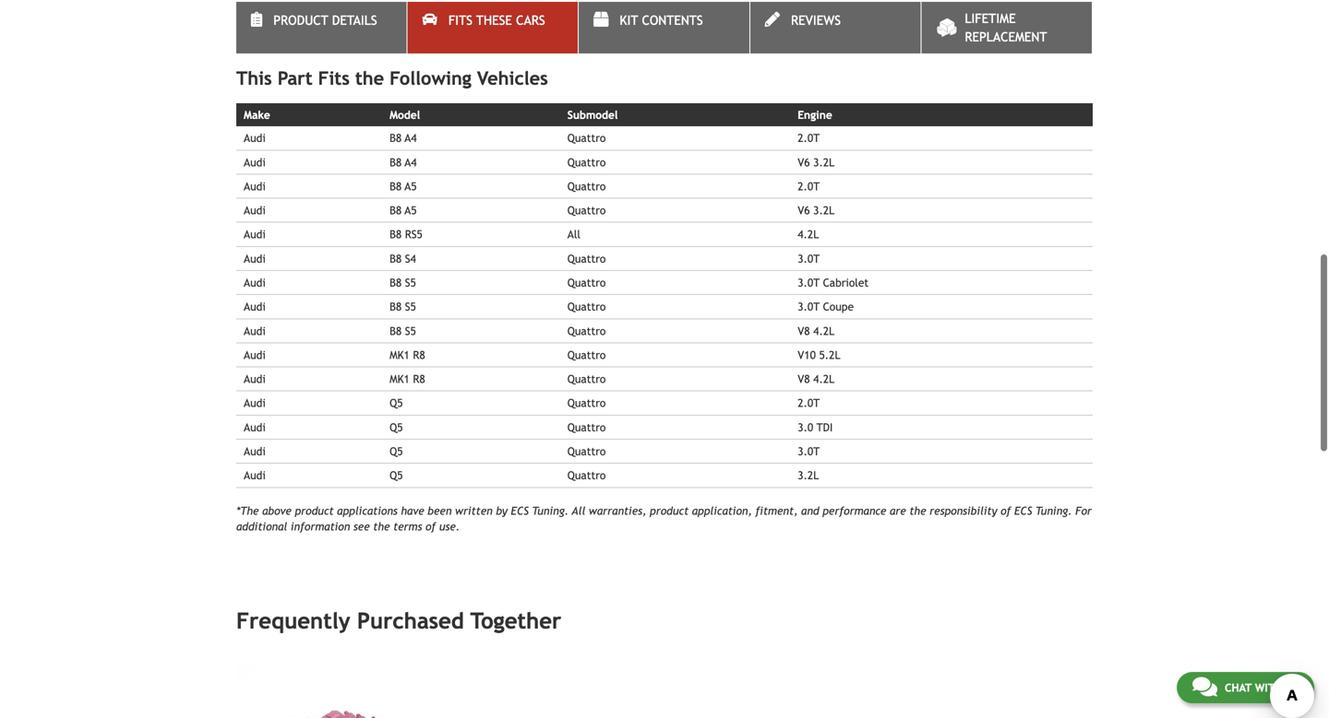 Task type: vqa. For each thing, say whether or not it's contained in the screenshot.
"3.0T Coupe"
yes



Task type: locate. For each thing, give the bounding box(es) containing it.
a5
[[405, 180, 417, 193], [405, 204, 417, 217]]

2 3.0t from the top
[[798, 276, 820, 289]]

3.0t up 3.0t coupe at right top
[[798, 276, 820, 289]]

0 vertical spatial v8 4.2l
[[798, 325, 835, 338]]

0 horizontal spatial product
[[295, 505, 334, 518]]

8 audi from the top
[[244, 301, 266, 313]]

purchased
[[357, 609, 464, 634]]

coupe
[[823, 301, 854, 313]]

11 quattro from the top
[[567, 397, 606, 410]]

chat with us
[[1225, 682, 1299, 695]]

1 v8 from the top
[[798, 325, 810, 338]]

3.2l up 3.0t cabriolet
[[813, 204, 835, 217]]

q5 for 3.0 tdi
[[390, 421, 403, 434]]

1 vertical spatial s5
[[405, 301, 416, 313]]

2 q5 from the top
[[390, 421, 403, 434]]

product details link
[[236, 2, 407, 54]]

3 b8 from the top
[[390, 180, 402, 193]]

1 v6 from the top
[[798, 156, 810, 169]]

v6
[[798, 156, 810, 169], [798, 204, 810, 217]]

information
[[291, 520, 350, 533]]

2 r8 from the top
[[413, 373, 425, 386]]

1 b8 from the top
[[390, 132, 402, 145]]

mk1 r8 for v8 4.2l
[[390, 373, 425, 386]]

q5 for 3.2l
[[390, 469, 403, 482]]

1 vertical spatial a5
[[405, 204, 417, 217]]

3.2l up and
[[798, 469, 819, 482]]

3 b8 s5 from the top
[[390, 325, 416, 338]]

1 vertical spatial mk1
[[390, 373, 410, 386]]

10 audi from the top
[[244, 349, 266, 362]]

v6 3.2l
[[798, 156, 835, 169], [798, 204, 835, 217]]

mk1 r8 for v10 5.2l
[[390, 349, 425, 362]]

v8 4.2l for mk1 r8
[[798, 373, 835, 386]]

s5 for 3.0t cabriolet
[[405, 276, 416, 289]]

0 vertical spatial 2.0t
[[798, 132, 820, 145]]

reviews
[[791, 13, 841, 28]]

1 vertical spatial r8
[[413, 373, 425, 386]]

3 s5 from the top
[[405, 325, 416, 338]]

2 vertical spatial s5
[[405, 325, 416, 338]]

are
[[890, 505, 906, 518]]

1 mk1 from the top
[[390, 349, 410, 362]]

v6 3.2l up 3.0t cabriolet
[[798, 204, 835, 217]]

3.0t left coupe
[[798, 301, 820, 313]]

3.0
[[798, 421, 813, 434]]

1 vertical spatial mk1 r8
[[390, 373, 425, 386]]

4.2l for r8
[[813, 373, 835, 386]]

0 vertical spatial b8 a4
[[390, 132, 417, 145]]

2 v8 from the top
[[798, 373, 810, 386]]

1 r8 from the top
[[413, 349, 425, 362]]

1 quattro from the top
[[567, 132, 606, 145]]

b8 s5 for v8 4.2l
[[390, 325, 416, 338]]

s5
[[405, 276, 416, 289], [405, 301, 416, 313], [405, 325, 416, 338]]

1 vertical spatial v8 4.2l
[[798, 373, 835, 386]]

0 vertical spatial a4
[[405, 132, 417, 145]]

2 mk1 r8 from the top
[[390, 373, 425, 386]]

1 vertical spatial b8 a4
[[390, 156, 417, 169]]

1 horizontal spatial product
[[650, 505, 689, 518]]

b8 a4 for 2.0t
[[390, 132, 417, 145]]

1 vertical spatial the
[[909, 505, 926, 518]]

1 vertical spatial 4.2l
[[813, 325, 835, 338]]

these
[[476, 13, 512, 28]]

fitment,
[[755, 505, 798, 518]]

product up information
[[295, 505, 334, 518]]

ecs
[[511, 505, 529, 518], [1014, 505, 1032, 518]]

submodel
[[567, 108, 618, 121]]

1 horizontal spatial tuning.
[[1036, 505, 1072, 518]]

b8 a5 for v6 3.2l
[[390, 204, 417, 217]]

v8
[[798, 325, 810, 338], [798, 373, 810, 386]]

v8 4.2l for b8 s5
[[798, 325, 835, 338]]

tdi
[[817, 421, 833, 434]]

2 b8 s5 from the top
[[390, 301, 416, 313]]

1 vertical spatial v6
[[798, 204, 810, 217]]

v8 up v10
[[798, 325, 810, 338]]

2 mk1 from the top
[[390, 373, 410, 386]]

2 quattro from the top
[[567, 156, 606, 169]]

tuning.
[[532, 505, 569, 518], [1036, 505, 1072, 518]]

3.0t up 3.0t cabriolet
[[798, 252, 820, 265]]

2 s5 from the top
[[405, 301, 416, 313]]

v8 down v10
[[798, 373, 810, 386]]

1 b8 s5 from the top
[[390, 276, 416, 289]]

0 vertical spatial s5
[[405, 276, 416, 289]]

product right warranties,
[[650, 505, 689, 518]]

b8 s5
[[390, 276, 416, 289], [390, 301, 416, 313], [390, 325, 416, 338]]

v8 4.2l up v10 5.2l
[[798, 325, 835, 338]]

fits these cars
[[448, 13, 545, 28]]

quattro
[[567, 132, 606, 145], [567, 156, 606, 169], [567, 180, 606, 193], [567, 204, 606, 217], [567, 252, 606, 265], [567, 276, 606, 289], [567, 301, 606, 313], [567, 325, 606, 338], [567, 349, 606, 362], [567, 373, 606, 386], [567, 397, 606, 410], [567, 421, 606, 434], [567, 445, 606, 458], [567, 469, 606, 482]]

1 vertical spatial b8 s5
[[390, 301, 416, 313]]

7 quattro from the top
[[567, 301, 606, 313]]

3.0 tdi
[[798, 421, 833, 434]]

2 v8 4.2l from the top
[[798, 373, 835, 386]]

2 2.0t from the top
[[798, 180, 820, 193]]

fits right part on the left
[[318, 67, 350, 89]]

following
[[390, 67, 471, 89]]

audi
[[244, 132, 266, 145], [244, 156, 266, 169], [244, 180, 266, 193], [244, 204, 266, 217], [244, 228, 266, 241], [244, 252, 266, 265], [244, 276, 266, 289], [244, 301, 266, 313], [244, 325, 266, 338], [244, 349, 266, 362], [244, 373, 266, 386], [244, 397, 266, 410], [244, 421, 266, 434], [244, 445, 266, 458], [244, 469, 266, 482]]

1 vertical spatial b8 a5
[[390, 204, 417, 217]]

fits left these
[[448, 13, 472, 28]]

v6 up 3.0t cabriolet
[[798, 204, 810, 217]]

for
[[1075, 505, 1092, 518]]

0 vertical spatial v8
[[798, 325, 810, 338]]

0 vertical spatial v6
[[798, 156, 810, 169]]

r8 for v10 5.2l
[[413, 349, 425, 362]]

2 b8 a5 from the top
[[390, 204, 417, 217]]

use.
[[439, 520, 460, 533]]

and
[[801, 505, 819, 518]]

2 vertical spatial b8 s5
[[390, 325, 416, 338]]

q5 for 3.0t
[[390, 445, 403, 458]]

tuning. right "by"
[[532, 505, 569, 518]]

b8 a4
[[390, 132, 417, 145], [390, 156, 417, 169]]

4 q5 from the top
[[390, 469, 403, 482]]

3.0t down 3.0
[[798, 445, 820, 458]]

s5 for v8 4.2l
[[405, 325, 416, 338]]

1 vertical spatial v6 3.2l
[[798, 204, 835, 217]]

v10
[[798, 349, 816, 362]]

5 b8 from the top
[[390, 228, 402, 241]]

1 a5 from the top
[[405, 180, 417, 193]]

0 horizontal spatial tuning.
[[532, 505, 569, 518]]

2 vertical spatial 4.2l
[[813, 373, 835, 386]]

0 vertical spatial 4.2l
[[798, 228, 819, 241]]

v8 4.2l
[[798, 325, 835, 338], [798, 373, 835, 386]]

2 audi from the top
[[244, 156, 266, 169]]

0 vertical spatial b8 s5
[[390, 276, 416, 289]]

mk1 for v8 4.2l
[[390, 373, 410, 386]]

0 vertical spatial b8 a5
[[390, 180, 417, 193]]

9 audi from the top
[[244, 325, 266, 338]]

b8 rs5
[[390, 228, 423, 241]]

4 3.0t from the top
[[798, 445, 820, 458]]

1 vertical spatial of
[[425, 520, 436, 533]]

by
[[496, 505, 508, 518]]

1 horizontal spatial fits
[[448, 13, 472, 28]]

ecs right responsibility
[[1014, 505, 1032, 518]]

q5
[[390, 397, 403, 410], [390, 421, 403, 434], [390, 445, 403, 458], [390, 469, 403, 482]]

comments image
[[1192, 677, 1217, 699]]

1 s5 from the top
[[405, 276, 416, 289]]

3 q5 from the top
[[390, 445, 403, 458]]

a4
[[405, 132, 417, 145], [405, 156, 417, 169]]

3.2l
[[813, 156, 835, 169], [813, 204, 835, 217], [798, 469, 819, 482]]

1 horizontal spatial ecs
[[1014, 505, 1032, 518]]

0 horizontal spatial fits
[[318, 67, 350, 89]]

product
[[273, 13, 328, 28]]

the right see
[[373, 520, 390, 533]]

the down details
[[355, 67, 384, 89]]

1 vertical spatial v8
[[798, 373, 810, 386]]

performance
[[823, 505, 886, 518]]

been
[[428, 505, 452, 518]]

2 a4 from the top
[[405, 156, 417, 169]]

all inside *the above product applications have been written by                 ecs tuning. all warranties, product application, fitment,                 and performance are the responsibility of ecs tuning.                 for additional information see the terms of use.
[[572, 505, 585, 518]]

1 ecs from the left
[[511, 505, 529, 518]]

v8 4.2l down v10 5.2l
[[798, 373, 835, 386]]

3.0t
[[798, 252, 820, 265], [798, 276, 820, 289], [798, 301, 820, 313], [798, 445, 820, 458]]

15 audi from the top
[[244, 469, 266, 482]]

4 quattro from the top
[[567, 204, 606, 217]]

1 a4 from the top
[[405, 132, 417, 145]]

12 quattro from the top
[[567, 421, 606, 434]]

0 vertical spatial mk1 r8
[[390, 349, 425, 362]]

s4
[[405, 252, 416, 265]]

1 vertical spatial a4
[[405, 156, 417, 169]]

1 v6 3.2l from the top
[[798, 156, 835, 169]]

5 audi from the top
[[244, 228, 266, 241]]

2 vertical spatial 3.2l
[[798, 469, 819, 482]]

of
[[1001, 505, 1011, 518], [425, 520, 436, 533]]

tuning. left for at the right
[[1036, 505, 1072, 518]]

the right are
[[909, 505, 926, 518]]

1 b8 a4 from the top
[[390, 132, 417, 145]]

2 a5 from the top
[[405, 204, 417, 217]]

3.2l down engine
[[813, 156, 835, 169]]

r8
[[413, 349, 425, 362], [413, 373, 425, 386]]

3.2l for a4
[[813, 156, 835, 169]]

7 audi from the top
[[244, 276, 266, 289]]

the
[[355, 67, 384, 89], [909, 505, 926, 518], [373, 520, 390, 533]]

0 vertical spatial 3.2l
[[813, 156, 835, 169]]

v6 down engine
[[798, 156, 810, 169]]

4.2l down 3.0t coupe at right top
[[813, 325, 835, 338]]

of right responsibility
[[1001, 505, 1011, 518]]

ecs right "by"
[[511, 505, 529, 518]]

2.0t
[[798, 132, 820, 145], [798, 180, 820, 193], [798, 397, 820, 410]]

2 b8 from the top
[[390, 156, 402, 169]]

11 audi from the top
[[244, 373, 266, 386]]

product
[[295, 505, 334, 518], [650, 505, 689, 518]]

v6 3.2l down engine
[[798, 156, 835, 169]]

0 vertical spatial mk1
[[390, 349, 410, 362]]

0 vertical spatial v6 3.2l
[[798, 156, 835, 169]]

6 audi from the top
[[244, 252, 266, 265]]

2 v6 3.2l from the top
[[798, 204, 835, 217]]

v10 5.2l
[[798, 349, 840, 362]]

b8 a5
[[390, 180, 417, 193], [390, 204, 417, 217]]

b8
[[390, 132, 402, 145], [390, 156, 402, 169], [390, 180, 402, 193], [390, 204, 402, 217], [390, 228, 402, 241], [390, 252, 402, 265], [390, 276, 402, 289], [390, 301, 402, 313], [390, 325, 402, 338]]

1 vertical spatial 2.0t
[[798, 180, 820, 193]]

2 vertical spatial the
[[373, 520, 390, 533]]

1 vertical spatial all
[[572, 505, 585, 518]]

2 b8 a4 from the top
[[390, 156, 417, 169]]

of down been
[[425, 520, 436, 533]]

all
[[567, 228, 580, 241], [572, 505, 585, 518]]

chat with us link
[[1177, 673, 1314, 704]]

with
[[1255, 682, 1282, 695]]

1 2.0t from the top
[[798, 132, 820, 145]]

v6 3.2l for b8 a5
[[798, 204, 835, 217]]

0 vertical spatial a5
[[405, 180, 417, 193]]

lifetime replacement
[[965, 11, 1047, 44]]

4.2l down v10 5.2l
[[813, 373, 835, 386]]

together
[[470, 609, 561, 634]]

1 vertical spatial 3.2l
[[813, 204, 835, 217]]

1 b8 a5 from the top
[[390, 180, 417, 193]]

2 vertical spatial 2.0t
[[798, 397, 820, 410]]

responsibility
[[930, 505, 997, 518]]

cars
[[516, 13, 545, 28]]

fits
[[448, 13, 472, 28], [318, 67, 350, 89]]

rs5
[[405, 228, 423, 241]]

3.2l for a5
[[813, 204, 835, 217]]

12 audi from the top
[[244, 397, 266, 410]]

us
[[1285, 682, 1299, 695]]

mk1
[[390, 349, 410, 362], [390, 373, 410, 386]]

4.2l up 3.0t cabriolet
[[798, 228, 819, 241]]

1 mk1 r8 from the top
[[390, 349, 425, 362]]

0 vertical spatial fits
[[448, 13, 472, 28]]

0 horizontal spatial ecs
[[511, 505, 529, 518]]

13 audi from the top
[[244, 421, 266, 434]]

0 vertical spatial r8
[[413, 349, 425, 362]]

mk1 r8
[[390, 349, 425, 362], [390, 373, 425, 386]]

1 q5 from the top
[[390, 397, 403, 410]]

2 v6 from the top
[[798, 204, 810, 217]]

8 b8 from the top
[[390, 301, 402, 313]]

0 vertical spatial of
[[1001, 505, 1011, 518]]

4.2l
[[798, 228, 819, 241], [813, 325, 835, 338], [813, 373, 835, 386]]

1 v8 4.2l from the top
[[798, 325, 835, 338]]



Task type: describe. For each thing, give the bounding box(es) containing it.
replacement
[[965, 30, 1047, 44]]

reviews link
[[750, 2, 921, 54]]

6 b8 from the top
[[390, 252, 402, 265]]

6 quattro from the top
[[567, 276, 606, 289]]

a5 for 2.0t
[[405, 180, 417, 193]]

see
[[353, 520, 370, 533]]

3 quattro from the top
[[567, 180, 606, 193]]

2 product from the left
[[650, 505, 689, 518]]

0 vertical spatial all
[[567, 228, 580, 241]]

v6 3.2l for b8 a4
[[798, 156, 835, 169]]

this part fits the following vehicles
[[236, 67, 548, 89]]

2.0t for a5
[[798, 180, 820, 193]]

applications
[[337, 505, 398, 518]]

b8 s5 for 3.0t coupe
[[390, 301, 416, 313]]

9 quattro from the top
[[567, 349, 606, 362]]

2 ecs from the left
[[1014, 505, 1032, 518]]

make
[[244, 108, 270, 121]]

contents
[[642, 13, 703, 28]]

14 quattro from the top
[[567, 469, 606, 482]]

7 b8 from the top
[[390, 276, 402, 289]]

1 horizontal spatial of
[[1001, 505, 1011, 518]]

mk1 for v10 5.2l
[[390, 349, 410, 362]]

3 audi from the top
[[244, 180, 266, 193]]

4.2l for s5
[[813, 325, 835, 338]]

part
[[278, 67, 313, 89]]

1 3.0t from the top
[[798, 252, 820, 265]]

2 tuning. from the left
[[1036, 505, 1072, 518]]

frequently
[[236, 609, 350, 634]]

3 3.0t from the top
[[798, 301, 820, 313]]

5.2l
[[819, 349, 840, 362]]

5 quattro from the top
[[567, 252, 606, 265]]

model
[[390, 108, 420, 121]]

1 product from the left
[[295, 505, 334, 518]]

0 vertical spatial the
[[355, 67, 384, 89]]

a4 for 2.0t
[[405, 132, 417, 145]]

1 vertical spatial fits
[[318, 67, 350, 89]]

lifetime
[[965, 11, 1016, 26]]

written
[[455, 505, 493, 518]]

b8 a4 for v6 3.2l
[[390, 156, 417, 169]]

have
[[401, 505, 424, 518]]

2.0t for a4
[[798, 132, 820, 145]]

r8 for v8 4.2l
[[413, 373, 425, 386]]

*the above product applications have been written by                 ecs tuning. all warranties, product application, fitment,                 and performance are the responsibility of ecs tuning.                 for additional information see the terms of use.
[[236, 505, 1092, 533]]

fits these cars link
[[408, 2, 578, 54]]

frequently purchased together
[[236, 609, 561, 634]]

terms
[[393, 520, 422, 533]]

cabriolet
[[823, 276, 869, 289]]

v6 for b8 a4
[[798, 156, 810, 169]]

additional
[[236, 520, 287, 533]]

q5 for 2.0t
[[390, 397, 403, 410]]

*the
[[236, 505, 259, 518]]

0 horizontal spatial of
[[425, 520, 436, 533]]

s5 for 3.0t coupe
[[405, 301, 416, 313]]

v8 for mk1 r8
[[798, 373, 810, 386]]

chat
[[1225, 682, 1252, 695]]

engine
[[798, 108, 832, 121]]

front redstuff performance front brake pad set image
[[237, 663, 407, 719]]

8 quattro from the top
[[567, 325, 606, 338]]

b8 a5 for 2.0t
[[390, 180, 417, 193]]

b8 s4
[[390, 252, 416, 265]]

4 b8 from the top
[[390, 204, 402, 217]]

above
[[262, 505, 292, 518]]

v8 for b8 s5
[[798, 325, 810, 338]]

3 2.0t from the top
[[798, 397, 820, 410]]

lifetime replacement link
[[921, 2, 1092, 54]]

a5 for v6 3.2l
[[405, 204, 417, 217]]

application,
[[692, 505, 752, 518]]

this
[[236, 67, 272, 89]]

4 audi from the top
[[244, 204, 266, 217]]

vehicles
[[477, 67, 548, 89]]

a4 for v6 3.2l
[[405, 156, 417, 169]]

10 quattro from the top
[[567, 373, 606, 386]]

warranties,
[[589, 505, 646, 518]]

product details
[[273, 13, 377, 28]]

14 audi from the top
[[244, 445, 266, 458]]

1 tuning. from the left
[[532, 505, 569, 518]]

13 quattro from the top
[[567, 445, 606, 458]]

b8 s5 for 3.0t cabriolet
[[390, 276, 416, 289]]

1 audi from the top
[[244, 132, 266, 145]]

kit contents
[[620, 13, 703, 28]]

3.0t cabriolet
[[798, 276, 869, 289]]

3.0t coupe
[[798, 301, 854, 313]]

v6 for b8 a5
[[798, 204, 810, 217]]

kit
[[620, 13, 638, 28]]

kit contents link
[[579, 2, 749, 54]]

details
[[332, 13, 377, 28]]

9 b8 from the top
[[390, 325, 402, 338]]



